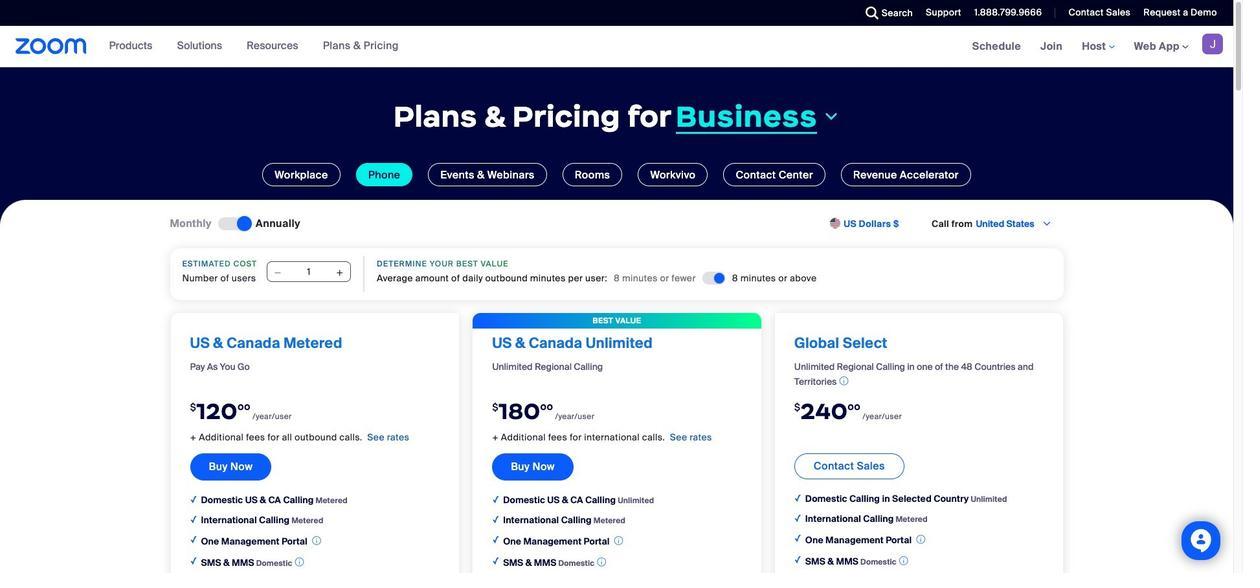 Task type: vqa. For each thing, say whether or not it's contained in the screenshot.
top info outline image
yes



Task type: describe. For each thing, give the bounding box(es) containing it.
undefined 1 increase image
[[335, 267, 345, 280]]

zoom logo image
[[16, 38, 87, 54]]

number of users: 1 element
[[267, 262, 351, 284]]

undefined 1 text field
[[267, 262, 351, 283]]

undefined 1 decrease image
[[273, 267, 282, 280]]



Task type: locate. For each thing, give the bounding box(es) containing it.
main content
[[0, 26, 1233, 574]]

tabs of zoom services tab list
[[19, 163, 1214, 186]]

meetings navigation
[[963, 26, 1233, 68]]

2 horizontal spatial info outline image
[[899, 555, 908, 568]]

banner
[[0, 26, 1233, 68]]

1 horizontal spatial info outline image
[[839, 375, 848, 388]]

down image
[[823, 109, 840, 125]]

profile picture image
[[1202, 34, 1223, 54]]

2 vertical spatial info outline image
[[899, 555, 908, 568]]

average amount of daily outbound minutes per user:8 minutes or fewer element
[[614, 272, 696, 285]]

info outline image
[[839, 375, 848, 388], [312, 535, 321, 548], [899, 555, 908, 568]]

product information navigation
[[99, 26, 408, 67]]

0 horizontal spatial info outline image
[[312, 535, 321, 548]]

average amount of daily outbound minutes per user:8 minutes or above element
[[732, 272, 817, 285]]

application
[[794, 361, 1043, 390], [805, 533, 1043, 548], [201, 534, 440, 549], [503, 534, 742, 549], [805, 554, 1043, 569], [201, 555, 440, 570], [503, 555, 742, 570]]

1 vertical spatial info outline image
[[312, 535, 321, 548]]

info outline image
[[916, 533, 925, 546], [614, 535, 623, 548], [295, 556, 304, 569], [597, 556, 606, 569]]

0 vertical spatial info outline image
[[839, 375, 848, 388]]



